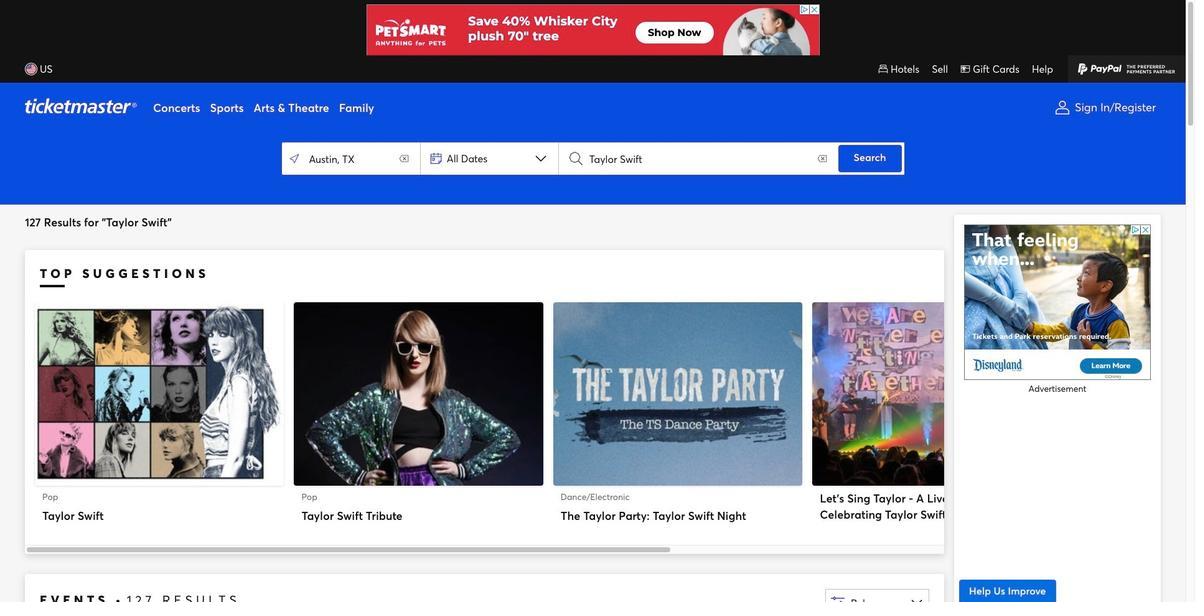 Task type: describe. For each thing, give the bounding box(es) containing it.
1 horizontal spatial advertisement element
[[965, 225, 1151, 380]]

main navigation element
[[0, 55, 1186, 133]]

Search by Artist, Event or Venue text field
[[584, 145, 836, 172]]



Task type: vqa. For each thing, say whether or not it's contained in the screenshot.
field inside the the Main Navigation element
no



Task type: locate. For each thing, give the bounding box(es) containing it.
0 horizontal spatial advertisement element
[[366, 4, 820, 60]]

None search field
[[282, 143, 904, 175]]

0 vertical spatial advertisement element
[[366, 4, 820, 60]]

advertisement element
[[366, 4, 820, 60], [965, 225, 1151, 380]]

menu
[[148, 83, 1044, 133]]

menu inside main navigation element
[[148, 83, 1044, 133]]

1 vertical spatial advertisement element
[[965, 225, 1151, 380]]

paypal preferred payments partner image
[[1069, 55, 1186, 83]]

City or Zip Code field
[[284, 145, 418, 172]]



